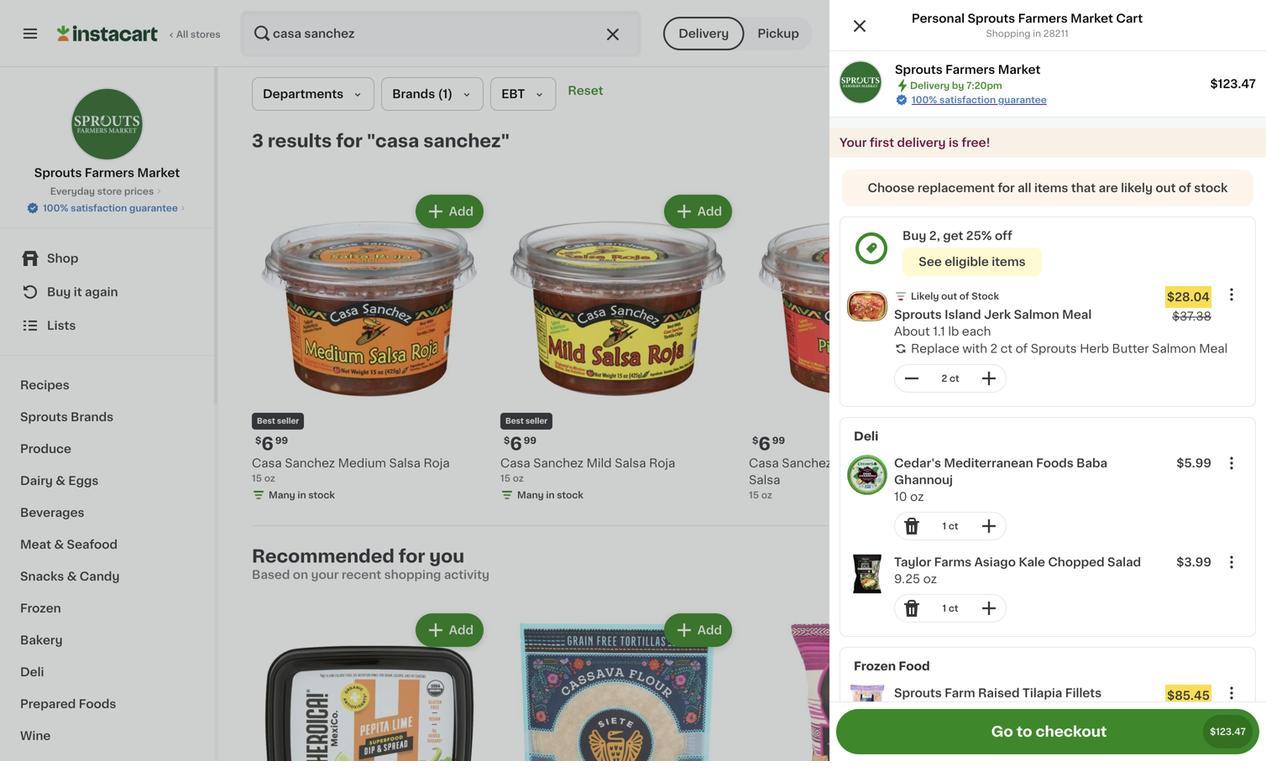 Task type: describe. For each thing, give the bounding box(es) containing it.
increment quantity of cedar's mediterranean foods baba ghannouj image
[[979, 516, 999, 537]]

1 for 10 oz
[[943, 522, 947, 531]]

for for "casa
[[336, 132, 363, 150]]

in for casa sanchez mild salsa roja
[[546, 491, 555, 500]]

ghannouj
[[894, 474, 953, 486]]

530 billingsley road button
[[833, 10, 992, 57]]

sprouts inside sprouts brands link
[[20, 411, 68, 423]]

cart
[[1116, 13, 1143, 24]]

personal sprouts farmers market cart shopping in 28211
[[912, 13, 1143, 38]]

asiago
[[975, 557, 1016, 569]]

billingsley
[[888, 27, 955, 39]]

increment quantity of taylor farms asiago kale chopped salad image
[[979, 599, 999, 619]]

0 horizontal spatial deli
[[20, 667, 44, 679]]

best for casa sanchez mild salsa roja
[[506, 418, 524, 425]]

530 billingsley road
[[860, 27, 992, 39]]

everyday
[[50, 187, 95, 196]]

coupon-wrapper element
[[841, 218, 1255, 400]]

candy
[[80, 571, 120, 583]]

each
[[962, 326, 991, 338]]

choose replacement for all items that are likely out of stock
[[868, 182, 1228, 194]]

likely
[[911, 292, 939, 301]]

pickup
[[758, 28, 799, 39]]

& for snacks
[[67, 571, 77, 583]]

sprouts left herb
[[1031, 343, 1077, 355]]

deli link
[[10, 657, 204, 689]]

market inside "link"
[[137, 167, 180, 179]]

lists link
[[10, 309, 204, 343]]

1 horizontal spatial sprouts farmers market
[[895, 64, 1041, 76]]

2 horizontal spatial stock
[[1194, 182, 1228, 194]]

0 horizontal spatial 2
[[942, 374, 948, 383]]

$3.99
[[1177, 557, 1212, 569]]

casa for casa sanchez medium salsa roja
[[252, 458, 282, 469]]

delivery
[[897, 137, 946, 149]]

see eligible items button
[[903, 248, 1042, 276]]

seafood
[[67, 539, 118, 551]]

& for meat
[[54, 539, 64, 551]]

casa sanchez mild salsa roja 15 oz
[[501, 458, 675, 483]]

0 vertical spatial out
[[1156, 182, 1176, 194]]

1 horizontal spatial farmers
[[946, 64, 995, 76]]

shop link
[[10, 242, 204, 275]]

casa inside casa sanchez pico de gallo chunky salsa 15 oz
[[749, 458, 779, 469]]

with
[[963, 343, 988, 355]]

10
[[894, 491, 907, 503]]

baba
[[1077, 458, 1108, 469]]

shopping
[[384, 569, 441, 581]]

cedar's mediterranean foods baba ghannouj 10 oz
[[894, 458, 1108, 503]]

items inside button
[[992, 256, 1026, 268]]

see eligible items
[[919, 256, 1026, 268]]

satisfaction inside button
[[71, 204, 127, 213]]

activity
[[444, 569, 490, 581]]

your
[[311, 569, 339, 581]]

6 for casa sanchez pico de gallo chunky salsa
[[759, 435, 771, 453]]

delivery button
[[664, 17, 744, 50]]

it
[[74, 286, 82, 298]]

butter
[[1112, 343, 1149, 355]]

casa sanchez pico de gallo chunky salsa 15 oz
[[749, 458, 963, 500]]

sanchez for pico
[[782, 458, 832, 469]]

chunky
[[918, 458, 963, 469]]

sprouts farm raised tilapia fillets image
[[847, 685, 888, 726]]

market inside personal sprouts farmers market cart shopping in 28211
[[1071, 13, 1114, 24]]

2 vertical spatial for
[[399, 548, 425, 566]]

farmers inside "link"
[[85, 167, 134, 179]]

$ 6 99 for casa sanchez mild salsa roja
[[504, 435, 537, 453]]

sprouts down billingsley
[[895, 64, 943, 76]]

based on your recent shopping activity
[[252, 569, 490, 581]]

cedar's
[[894, 458, 941, 469]]

$ for casa sanchez pico de gallo chunky salsa
[[752, 436, 759, 446]]

increment quantity of sprouts island jerk salmon meal image
[[979, 369, 999, 389]]

roja for casa sanchez medium salsa roja
[[424, 458, 450, 469]]

all stores link
[[57, 10, 222, 57]]

$ 6 99 for casa sanchez pico de gallo chunky salsa
[[752, 435, 785, 453]]

free!
[[962, 137, 991, 149]]

buy it again link
[[10, 275, 204, 309]]

to
[[1017, 725, 1033, 739]]

oz for casa sanchez mild salsa roja 15 oz
[[513, 474, 524, 483]]

recommended
[[252, 548, 395, 566]]

$ for casa sanchez medium salsa roja
[[255, 436, 261, 446]]

many for casa sanchez mild salsa roja
[[517, 491, 544, 500]]

frozen link
[[10, 593, 204, 625]]

1 vertical spatial salmon
[[1152, 343, 1196, 355]]

cedar's mediterranean foods baba ghannouj image
[[847, 455, 888, 495]]

prices
[[124, 187, 154, 196]]

recipes link
[[10, 370, 204, 401]]

0 vertical spatial of
[[1179, 182, 1192, 194]]

wine link
[[10, 721, 204, 752]]

$5.99
[[1177, 458, 1212, 469]]

recent
[[342, 569, 381, 581]]

store
[[97, 187, 122, 196]]

many in stock for medium
[[269, 491, 335, 500]]

meat
[[20, 539, 51, 551]]

sprouts inside sprouts island jerk salmon meal about 1.1 lb each
[[894, 309, 942, 321]]

1 horizontal spatial delivery
[[910, 81, 950, 90]]

100% satisfaction guarantee button
[[26, 198, 188, 215]]

1 vertical spatial 7:20pm
[[967, 81, 1003, 90]]

everyday store prices
[[50, 187, 154, 196]]

25%
[[966, 230, 992, 242]]

99 for casa sanchez pico de gallo chunky salsa
[[772, 436, 785, 446]]

service type group
[[664, 17, 813, 50]]

2 $123.47 from the top
[[1210, 728, 1246, 737]]

prepared foods link
[[10, 689, 204, 721]]

reset
[[568, 85, 603, 97]]

0 horizontal spatial delivery by 7:20pm
[[910, 81, 1003, 90]]

1 vertical spatial by
[[952, 81, 964, 90]]

product group containing cedar's mediterranean foods baba ghannouj
[[841, 448, 1255, 548]]

farm
[[945, 688, 975, 700]]

0 vertical spatial guarantee
[[998, 95, 1047, 105]]

see
[[919, 256, 942, 268]]

15 for casa sanchez medium salsa roja
[[252, 474, 262, 483]]

jerk
[[984, 309, 1011, 321]]

delivery inside button
[[679, 28, 729, 39]]

choose
[[868, 182, 915, 194]]

1 vertical spatial meal
[[1199, 343, 1228, 355]]

best seller for casa sanchez mild salsa roja
[[506, 418, 548, 425]]

$28.04
[[1167, 291, 1210, 303]]

go
[[991, 725, 1013, 739]]

1 horizontal spatial of
[[1016, 343, 1028, 355]]

sprouts farmers market image
[[840, 61, 882, 103]]

taylor
[[894, 557, 932, 569]]

guarantee inside button
[[129, 204, 178, 213]]

again
[[85, 286, 118, 298]]

taylor farms asiago kale chopped salad image
[[847, 554, 888, 595]]

1 horizontal spatial by
[[1089, 27, 1105, 39]]

1 horizontal spatial items
[[1035, 182, 1069, 194]]

oz inside casa sanchez pico de gallo chunky salsa 15 oz
[[761, 491, 772, 500]]

salsa inside casa sanchez pico de gallo chunky salsa 15 oz
[[749, 474, 780, 486]]

2 horizontal spatial delivery
[[1032, 27, 1086, 39]]

road
[[958, 27, 992, 39]]

530
[[860, 27, 885, 39]]

28211
[[1044, 29, 1069, 38]]

0 horizontal spatial of
[[960, 292, 970, 301]]

sprouts inside personal sprouts farmers market cart shopping in 28211
[[968, 13, 1015, 24]]

seller for casa sanchez medium salsa roja
[[277, 418, 299, 425]]

99 for casa sanchez medium salsa roja
[[275, 436, 288, 446]]

that
[[1071, 182, 1096, 194]]

frozen food
[[854, 661, 930, 673]]

sprouts farmers market logo image
[[70, 87, 144, 161]]

stores
[[191, 30, 221, 39]]

frozen for frozen
[[20, 603, 61, 615]]

spo
[[1168, 551, 1192, 563]]



Task type: vqa. For each thing, say whether or not it's contained in the screenshot.
7-Eleven Taco & Cheese Taquito 1 each 7-
no



Task type: locate. For each thing, give the bounding box(es) containing it.
for for all
[[998, 182, 1015, 194]]

1 horizontal spatial in
[[546, 491, 555, 500]]

sprouts up about
[[894, 309, 942, 321]]

stock
[[972, 292, 999, 301]]

2 horizontal spatial farmers
[[1018, 13, 1068, 24]]

sprouts up the road
[[968, 13, 1015, 24]]

1 horizontal spatial 2
[[991, 343, 998, 355]]

100% up delivery
[[912, 95, 938, 105]]

buy for buy 2, get 25% off
[[903, 230, 927, 242]]

1 vertical spatial 1 ct
[[943, 604, 959, 613]]

salsa inside casa sanchez mild salsa roja 15 oz
[[615, 458, 646, 469]]

0 horizontal spatial 15
[[252, 474, 262, 483]]

sprouts farmers market
[[895, 64, 1041, 76], [34, 167, 180, 179]]

sprouts down recipes
[[20, 411, 68, 423]]

sprouts farmers market up the 100% satisfaction guarantee link
[[895, 64, 1041, 76]]

7:20pm up the 100% satisfaction guarantee link
[[967, 81, 1003, 90]]

mediterranean
[[944, 458, 1033, 469]]

3 99 from the left
[[772, 436, 785, 446]]

100% satisfaction guarantee inside button
[[43, 204, 178, 213]]

salmon down $37.38
[[1152, 343, 1196, 355]]

oz for casa sanchez medium salsa roja 15 oz
[[264, 474, 275, 483]]

1 many in stock from the left
[[269, 491, 335, 500]]

foods inside prepared foods link
[[79, 699, 116, 710]]

many down casa sanchez mild salsa roja 15 oz
[[517, 491, 544, 500]]

1.1
[[933, 326, 945, 338]]

brands
[[71, 411, 113, 423]]

sanchez left pico
[[782, 458, 832, 469]]

sprouts island jerk salmon meal button
[[894, 307, 1157, 323]]

many in stock down casa sanchez mild salsa roja 15 oz
[[517, 491, 584, 500]]

deli up de
[[854, 431, 879, 443]]

1 ct right remove taylor farms asiago kale chopped salad image at the right
[[943, 604, 959, 613]]

1 99 from the left
[[275, 436, 288, 446]]

1 horizontal spatial frozen
[[854, 661, 896, 673]]

1 roja from the left
[[424, 458, 450, 469]]

likely
[[1121, 182, 1153, 194]]

sprouts inside sprouts farm raised tilapia fillets button
[[894, 688, 942, 700]]

0 vertical spatial for
[[336, 132, 363, 150]]

frozen for frozen food
[[854, 661, 896, 673]]

frozen
[[20, 603, 61, 615], [854, 661, 896, 673]]

farmers inside personal sprouts farmers market cart shopping in 28211
[[1018, 13, 1068, 24]]

sprouts farmers market link
[[34, 87, 180, 181]]

meal inside sprouts island jerk salmon meal about 1.1 lb each
[[1062, 309, 1092, 321]]

2 best seller from the left
[[506, 418, 548, 425]]

2 horizontal spatial $ 6 99
[[752, 435, 785, 453]]

1 horizontal spatial casa
[[501, 458, 530, 469]]

1 vertical spatial deli
[[20, 667, 44, 679]]

1 $ from the left
[[255, 436, 261, 446]]

everyday store prices link
[[50, 185, 164, 198]]

by right 28211
[[1089, 27, 1105, 39]]

1 vertical spatial market
[[998, 64, 1041, 76]]

0 vertical spatial 7:20pm
[[1108, 27, 1157, 39]]

food
[[899, 661, 930, 673]]

& for dairy
[[56, 475, 65, 487]]

casa inside casa sanchez mild salsa roja 15 oz
[[501, 458, 530, 469]]

oz inside cedar's mediterranean foods baba ghannouj 10 oz
[[910, 491, 924, 503]]

2 sanchez from the left
[[533, 458, 584, 469]]

salmon inside sprouts island jerk salmon meal about 1.1 lb each
[[1014, 309, 1060, 321]]

$ for casa sanchez mild salsa roja
[[504, 436, 510, 446]]

0 vertical spatial farmers
[[1018, 13, 1068, 24]]

2 casa from the left
[[501, 458, 530, 469]]

6 for casa sanchez mild salsa roja
[[510, 435, 522, 453]]

1 $123.47 from the top
[[1210, 78, 1256, 90]]

2 vertical spatial market
[[137, 167, 180, 179]]

all
[[1018, 182, 1032, 194]]

& left eggs
[[56, 475, 65, 487]]

meal up replace with 2 ct of sprouts herb butter salmon meal
[[1062, 309, 1092, 321]]

meat & seafood
[[20, 539, 118, 551]]

3 $ 6 99 from the left
[[752, 435, 785, 453]]

sprouts brands
[[20, 411, 113, 423]]

1 ct up farms at the right bottom of page
[[943, 522, 959, 531]]

15 inside casa sanchez pico de gallo chunky salsa 15 oz
[[749, 491, 759, 500]]

& right the meat
[[54, 539, 64, 551]]

0 horizontal spatial 6
[[261, 435, 274, 453]]

in for casa sanchez medium salsa roja
[[298, 491, 306, 500]]

oz inside taylor farms asiago kale chopped salad 9.25 oz
[[924, 574, 937, 585]]

out
[[1156, 182, 1176, 194], [942, 292, 957, 301]]

sanchez for medium
[[285, 458, 335, 469]]

1 vertical spatial 100% satisfaction guarantee
[[43, 204, 178, 213]]

of up island on the top of the page
[[960, 292, 970, 301]]

snacks & candy
[[20, 571, 120, 583]]

sanchez inside casa sanchez medium salsa roja 15 oz
[[285, 458, 335, 469]]

kale
[[1019, 557, 1045, 569]]

best seller for casa sanchez medium salsa roja
[[257, 418, 299, 425]]

100%
[[912, 95, 938, 105], [43, 204, 68, 213]]

2,
[[929, 230, 940, 242]]

satisfaction up free!
[[940, 95, 996, 105]]

1 vertical spatial $123.47
[[1210, 728, 1246, 737]]

0 horizontal spatial $
[[255, 436, 261, 446]]

1
[[943, 522, 947, 531], [943, 604, 947, 613]]

best for casa sanchez medium salsa roja
[[257, 418, 275, 425]]

all
[[176, 30, 188, 39]]

0 horizontal spatial foods
[[79, 699, 116, 710]]

$37.38
[[1173, 311, 1212, 322]]

roja inside casa sanchez mild salsa roja 15 oz
[[649, 458, 675, 469]]

1 vertical spatial sprouts farmers market
[[34, 167, 180, 179]]

1 1 ct from the top
[[943, 522, 959, 531]]

100% satisfaction guarantee link
[[912, 93, 1047, 107]]

foods inside cedar's mediterranean foods baba ghannouj 10 oz
[[1036, 458, 1074, 469]]

sanchez"
[[423, 132, 510, 150]]

0 horizontal spatial farmers
[[85, 167, 134, 179]]

roja inside casa sanchez medium salsa roja 15 oz
[[424, 458, 450, 469]]

None field
[[1219, 281, 1245, 308], [1219, 450, 1245, 477], [1219, 549, 1245, 576], [1219, 680, 1245, 707], [1219, 281, 1245, 308], [1219, 450, 1245, 477], [1219, 549, 1245, 576], [1219, 680, 1245, 707]]

0 vertical spatial 100%
[[912, 95, 938, 105]]

many in stock for mild
[[517, 491, 584, 500]]

1 vertical spatial delivery by 7:20pm
[[910, 81, 1003, 90]]

of down sprouts island jerk salmon meal button
[[1016, 343, 1028, 355]]

0 horizontal spatial casa
[[252, 458, 282, 469]]

2 horizontal spatial 6
[[759, 435, 771, 453]]

sprouts island jerk salmon meal image
[[847, 286, 888, 327]]

buy inside coupon-wrapper element
[[903, 230, 927, 242]]

farmers
[[1018, 13, 1068, 24], [946, 64, 995, 76], [85, 167, 134, 179]]

of right likely
[[1179, 182, 1192, 194]]

0 vertical spatial deli
[[854, 431, 879, 443]]

3 $ from the left
[[752, 436, 759, 446]]

1 horizontal spatial out
[[1156, 182, 1176, 194]]

out right likely
[[1156, 182, 1176, 194]]

1 vertical spatial of
[[960, 292, 970, 301]]

product group
[[252, 191, 487, 506], [501, 191, 736, 506], [749, 191, 984, 502], [252, 611, 487, 762], [501, 611, 736, 762], [749, 611, 984, 762], [998, 611, 1233, 762]]

sprouts
[[968, 13, 1015, 24], [895, 64, 943, 76], [34, 167, 82, 179], [894, 309, 942, 321], [1031, 343, 1077, 355], [20, 411, 68, 423], [894, 688, 942, 700]]

2 $ 6 99 from the left
[[504, 435, 537, 453]]

delivery left pickup
[[679, 28, 729, 39]]

personal
[[912, 13, 965, 24]]

1 horizontal spatial salmon
[[1152, 343, 1196, 355]]

0 horizontal spatial out
[[942, 292, 957, 301]]

0 vertical spatial 2
[[991, 343, 998, 355]]

&
[[56, 475, 65, 487], [54, 539, 64, 551], [67, 571, 77, 583]]

likely out of stock
[[911, 292, 999, 301]]

in left 28211
[[1033, 29, 1041, 38]]

1 horizontal spatial $ 6 99
[[504, 435, 537, 453]]

2 horizontal spatial 15
[[749, 491, 759, 500]]

casa inside casa sanchez medium salsa roja 15 oz
[[252, 458, 282, 469]]

guarantee down shopping
[[998, 95, 1047, 105]]

1 horizontal spatial 7:20pm
[[1108, 27, 1157, 39]]

is
[[949, 137, 959, 149]]

sprouts island jerk salmon meal about 1.1 lb each
[[894, 309, 1092, 338]]

in down casa sanchez mild salsa roja 15 oz
[[546, 491, 555, 500]]

by
[[1089, 27, 1105, 39], [952, 81, 964, 90]]

product group
[[841, 280, 1255, 400], [841, 448, 1255, 548], [841, 548, 1255, 630], [841, 679, 1255, 762]]

1 vertical spatial 100%
[[43, 204, 68, 213]]

buy left the 2,
[[903, 230, 927, 242]]

salsa inside casa sanchez medium salsa roja 15 oz
[[389, 458, 421, 469]]

ct for "increment quantity of cedar's mediterranean foods baba ghannouj" icon
[[949, 522, 959, 531]]

seller up casa sanchez mild salsa roja 15 oz
[[526, 418, 548, 425]]

1 ct for 10 oz
[[943, 522, 959, 531]]

$ 6 99
[[255, 435, 288, 453], [504, 435, 537, 453], [752, 435, 785, 453]]

stock down casa sanchez medium salsa roja 15 oz
[[308, 491, 335, 500]]

salsa for mild
[[615, 458, 646, 469]]

1 best from the left
[[257, 418, 275, 425]]

for left "casa
[[336, 132, 363, 150]]

100% down everyday
[[43, 204, 68, 213]]

many down casa sanchez medium salsa roja 15 oz
[[269, 491, 295, 500]]

1 vertical spatial for
[[998, 182, 1015, 194]]

2 horizontal spatial $
[[752, 436, 759, 446]]

recommended for you
[[252, 548, 465, 566]]

2 1 ct from the top
[[943, 604, 959, 613]]

roja right medium
[[424, 458, 450, 469]]

2 horizontal spatial for
[[998, 182, 1015, 194]]

0 horizontal spatial 100% satisfaction guarantee
[[43, 204, 178, 213]]

0 horizontal spatial 100%
[[43, 204, 68, 213]]

all stores
[[176, 30, 221, 39]]

you
[[429, 548, 465, 566]]

roja right mild
[[649, 458, 675, 469]]

in inside personal sprouts farmers market cart shopping in 28211
[[1033, 29, 1041, 38]]

buy left it
[[47, 286, 71, 298]]

for
[[336, 132, 363, 150], [998, 182, 1015, 194], [399, 548, 425, 566]]

roja
[[424, 458, 450, 469], [649, 458, 675, 469]]

sanchez
[[285, 458, 335, 469], [533, 458, 584, 469], [782, 458, 832, 469]]

ct for increment quantity of sprouts island jerk salmon meal icon
[[950, 374, 960, 383]]

1 vertical spatial out
[[942, 292, 957, 301]]

ct for increment quantity of taylor farms asiago kale chopped salad image
[[949, 604, 959, 613]]

sanchez left mild
[[533, 458, 584, 469]]

1 for 9.25 oz
[[943, 604, 947, 613]]

taylor farms asiago kale chopped salad 9.25 oz
[[894, 557, 1141, 585]]

1 many from the left
[[269, 491, 295, 500]]

salsa for medium
[[389, 458, 421, 469]]

many in stock down casa sanchez medium salsa roja 15 oz
[[269, 491, 335, 500]]

2 many from the left
[[517, 491, 544, 500]]

1 product group from the top
[[841, 280, 1255, 400]]

ct down sprouts island jerk salmon meal about 1.1 lb each
[[1001, 343, 1013, 355]]

0 horizontal spatial 99
[[275, 436, 288, 446]]

remove cedar's mediterranean foods baba ghannouj image
[[902, 516, 922, 537]]

chopped
[[1048, 557, 1105, 569]]

many
[[269, 491, 295, 500], [517, 491, 544, 500]]

remove taylor farms asiago kale chopped salad image
[[902, 599, 922, 619]]

product group containing $28.04
[[841, 280, 1255, 400]]

stock for casa sanchez medium salsa roja
[[308, 491, 335, 500]]

1 horizontal spatial satisfaction
[[940, 95, 996, 105]]

about
[[894, 326, 930, 338]]

0 vertical spatial by
[[1089, 27, 1105, 39]]

0 horizontal spatial many
[[269, 491, 295, 500]]

15 inside casa sanchez mild salsa roja 15 oz
[[501, 474, 511, 483]]

1 horizontal spatial deli
[[854, 431, 879, 443]]

2 many in stock from the left
[[517, 491, 584, 500]]

1 horizontal spatial 6
[[510, 435, 522, 453]]

15 for casa sanchez mild salsa roja
[[501, 474, 511, 483]]

100% inside button
[[43, 204, 68, 213]]

items down off
[[992, 256, 1026, 268]]

sprouts farmers market up everyday store prices link
[[34, 167, 180, 179]]

gallo
[[884, 458, 915, 469]]

deli down the 'bakery' at bottom
[[20, 667, 44, 679]]

satisfaction down the everyday store prices
[[71, 204, 127, 213]]

3 sanchez from the left
[[782, 458, 832, 469]]

1 right remove taylor farms asiago kale chopped salad image at the right
[[943, 604, 947, 613]]

1 horizontal spatial many
[[517, 491, 544, 500]]

your
[[840, 137, 867, 149]]

replace with 2 ct of sprouts herb butter salmon meal
[[911, 343, 1228, 355]]

2 vertical spatial of
[[1016, 343, 1028, 355]]

3 product group from the top
[[841, 548, 1255, 630]]

1 horizontal spatial $
[[504, 436, 510, 446]]

15 inside casa sanchez medium salsa roja 15 oz
[[252, 474, 262, 483]]

1 seller from the left
[[277, 418, 299, 425]]

sprouts up everyday
[[34, 167, 82, 179]]

guarantee down prices at the top
[[129, 204, 178, 213]]

$
[[255, 436, 261, 446], [504, 436, 510, 446], [752, 436, 759, 446]]

sprouts farm raised tilapia fillets
[[894, 688, 1102, 700]]

0 horizontal spatial buy
[[47, 286, 71, 298]]

stock for casa sanchez mild salsa roja
[[557, 491, 584, 500]]

2 product group from the top
[[841, 448, 1255, 548]]

0 horizontal spatial 7:20pm
[[967, 81, 1003, 90]]

0 horizontal spatial salmon
[[1014, 309, 1060, 321]]

meat & seafood link
[[10, 529, 204, 561]]

frozen up the 'bakery' at bottom
[[20, 603, 61, 615]]

delivery by 7:20pm down cart
[[1032, 27, 1157, 39]]

1 horizontal spatial 100%
[[912, 95, 938, 105]]

items right all
[[1035, 182, 1069, 194]]

2 down replace
[[942, 374, 948, 383]]

1 horizontal spatial salsa
[[615, 458, 646, 469]]

seller up casa sanchez medium salsa roja 15 oz
[[277, 418, 299, 425]]

& left candy
[[67, 571, 77, 583]]

market left cart
[[1071, 13, 1114, 24]]

6 for casa sanchez medium salsa roja
[[261, 435, 274, 453]]

sanchez inside casa sanchez mild salsa roja 15 oz
[[533, 458, 584, 469]]

2 6 from the left
[[510, 435, 522, 453]]

1 vertical spatial 2
[[942, 374, 948, 383]]

1 horizontal spatial delivery by 7:20pm
[[1032, 27, 1157, 39]]

sprouts farm raised tilapia fillets button
[[894, 685, 1157, 702]]

satisfaction
[[940, 95, 996, 105], [71, 204, 127, 213]]

3 6 from the left
[[759, 435, 771, 453]]

7:20pm inside delivery by 7:20pm link
[[1108, 27, 1157, 39]]

for left all
[[998, 182, 1015, 194]]

in down casa sanchez medium salsa roja 15 oz
[[298, 491, 306, 500]]

3
[[252, 132, 264, 150]]

1 horizontal spatial guarantee
[[998, 95, 1047, 105]]

product group containing sprouts farm raised tilapia fillets
[[841, 679, 1255, 762]]

6
[[261, 435, 274, 453], [510, 435, 522, 453], [759, 435, 771, 453]]

2 $ from the left
[[504, 436, 510, 446]]

$ 6 99 for casa sanchez medium salsa roja
[[255, 435, 288, 453]]

ct left increment quantity of sprouts island jerk salmon meal icon
[[950, 374, 960, 383]]

ct left increment quantity of taylor farms asiago kale chopped salad image
[[949, 604, 959, 613]]

prepared foods
[[20, 699, 116, 710]]

0 horizontal spatial sanchez
[[285, 458, 335, 469]]

1 horizontal spatial for
[[399, 548, 425, 566]]

replacement
[[918, 182, 995, 194]]

1 horizontal spatial stock
[[557, 491, 584, 500]]

for up shopping
[[399, 548, 425, 566]]

2 seller from the left
[[526, 418, 548, 425]]

0 horizontal spatial best seller
[[257, 418, 299, 425]]

by up the 100% satisfaction guarantee link
[[952, 81, 964, 90]]

1 sanchez from the left
[[285, 458, 335, 469]]

buy
[[903, 230, 927, 242], [47, 286, 71, 298]]

pickup button
[[744, 17, 813, 50]]

0 horizontal spatial guarantee
[[129, 204, 178, 213]]

frozen up sprouts farm raised tilapia fillets icon
[[854, 661, 896, 673]]

deli
[[854, 431, 879, 443], [20, 667, 44, 679]]

99 for casa sanchez mild salsa roja
[[524, 436, 537, 446]]

2 right with at the top right of page
[[991, 343, 998, 355]]

1 horizontal spatial buy
[[903, 230, 927, 242]]

0 horizontal spatial seller
[[277, 418, 299, 425]]

1 1 from the top
[[943, 522, 947, 531]]

sprouts down food
[[894, 688, 942, 700]]

sprouts inside sprouts farmers market "link"
[[34, 167, 82, 179]]

foods left baba
[[1036, 458, 1074, 469]]

0 horizontal spatial sprouts farmers market
[[34, 167, 180, 179]]

1 best seller from the left
[[257, 418, 299, 425]]

on
[[293, 569, 308, 581]]

0 vertical spatial satisfaction
[[940, 95, 996, 105]]

out inside coupon-wrapper element
[[942, 292, 957, 301]]

2 horizontal spatial 99
[[772, 436, 785, 446]]

sprouts brands link
[[10, 401, 204, 433]]

1 horizontal spatial 100% satisfaction guarantee
[[912, 95, 1047, 105]]

roja for casa sanchez mild salsa roja
[[649, 458, 675, 469]]

7:20pm down cart
[[1108, 27, 1157, 39]]

100% satisfaction guarantee up free!
[[912, 95, 1047, 105]]

1 $ 6 99 from the left
[[255, 435, 288, 453]]

stock down casa sanchez mild salsa roja 15 oz
[[557, 491, 584, 500]]

delivery up the 100% satisfaction guarantee link
[[910, 81, 950, 90]]

seller for casa sanchez mild salsa roja
[[526, 418, 548, 425]]

sanchez for mild
[[533, 458, 584, 469]]

2 vertical spatial &
[[67, 571, 77, 583]]

2
[[991, 343, 998, 355], [942, 374, 948, 383]]

1 vertical spatial frozen
[[854, 661, 896, 673]]

0 vertical spatial 1
[[943, 522, 947, 531]]

market up prices at the top
[[137, 167, 180, 179]]

shopping
[[986, 29, 1031, 38]]

de
[[864, 458, 881, 469]]

0 horizontal spatial items
[[992, 256, 1026, 268]]

decrement quantity of sprouts island jerk salmon meal image
[[902, 369, 922, 389]]

instacart logo image
[[57, 24, 158, 44]]

1 horizontal spatial many in stock
[[517, 491, 584, 500]]

1 horizontal spatial foods
[[1036, 458, 1074, 469]]

your first delivery is free!
[[840, 137, 991, 149]]

farmers up store at the top of page
[[85, 167, 134, 179]]

99
[[275, 436, 288, 446], [524, 436, 537, 446], [772, 436, 785, 446]]

1 vertical spatial items
[[992, 256, 1026, 268]]

1 vertical spatial guarantee
[[129, 204, 178, 213]]

dairy & eggs link
[[10, 465, 204, 497]]

1 horizontal spatial 99
[[524, 436, 537, 446]]

oz for cedar's mediterranean foods baba ghannouj 10 oz
[[910, 491, 924, 503]]

1 right remove cedar's mediterranean foods baba ghannouj "image"
[[943, 522, 947, 531]]

2 best from the left
[[506, 418, 524, 425]]

guarantee
[[998, 95, 1047, 105], [129, 204, 178, 213]]

medium
[[338, 458, 386, 469]]

delivery by 7:20pm up the 100% satisfaction guarantee link
[[910, 81, 1003, 90]]

stock right likely
[[1194, 182, 1228, 194]]

salmon right jerk
[[1014, 309, 1060, 321]]

1 vertical spatial farmers
[[946, 64, 995, 76]]

2 1 from the top
[[943, 604, 947, 613]]

buy inside buy it again link
[[47, 286, 71, 298]]

None search field
[[240, 10, 642, 57]]

100% satisfaction guarantee down store at the top of page
[[43, 204, 178, 213]]

2 99 from the left
[[524, 436, 537, 446]]

0 horizontal spatial frozen
[[20, 603, 61, 615]]

market down shopping
[[998, 64, 1041, 76]]

delivery right shopping
[[1032, 27, 1086, 39]]

0 vertical spatial market
[[1071, 13, 1114, 24]]

best seller
[[257, 418, 299, 425], [506, 418, 548, 425]]

meal
[[1062, 309, 1092, 321], [1199, 343, 1228, 355]]

pico
[[835, 458, 861, 469]]

foods down "deli" link
[[79, 699, 116, 710]]

prepared
[[20, 699, 76, 710]]

buy for buy it again
[[47, 286, 71, 298]]

ct left "increment quantity of cedar's mediterranean foods baba ghannouj" icon
[[949, 522, 959, 531]]

1 horizontal spatial market
[[998, 64, 1041, 76]]

0 horizontal spatial by
[[952, 81, 964, 90]]

0 vertical spatial salmon
[[1014, 309, 1060, 321]]

2 roja from the left
[[649, 458, 675, 469]]

farmers up the 100% satisfaction guarantee link
[[946, 64, 995, 76]]

sanchez inside casa sanchez pico de gallo chunky salsa 15 oz
[[782, 458, 832, 469]]

1 ct for 9.25 oz
[[943, 604, 959, 613]]

4 product group from the top
[[841, 679, 1255, 762]]

first
[[870, 137, 894, 149]]

meal down $37.38
[[1199, 343, 1228, 355]]

product group containing taylor farms asiago kale chopped salad
[[841, 548, 1255, 630]]

go to checkout
[[991, 725, 1107, 739]]

out up island on the top of the page
[[942, 292, 957, 301]]

3 casa from the left
[[749, 458, 779, 469]]

1 casa from the left
[[252, 458, 282, 469]]

2 horizontal spatial in
[[1033, 29, 1041, 38]]

oz inside casa sanchez medium salsa roja 15 oz
[[264, 474, 275, 483]]

0 vertical spatial $123.47
[[1210, 78, 1256, 90]]

sanchez left medium
[[285, 458, 335, 469]]

0 vertical spatial buy
[[903, 230, 927, 242]]

taylor farms asiago kale chopped salad button
[[894, 554, 1157, 571]]

1 6 from the left
[[261, 435, 274, 453]]

farmers up 28211
[[1018, 13, 1068, 24]]

casa for casa sanchez mild salsa roja
[[501, 458, 530, 469]]

seller
[[277, 418, 299, 425], [526, 418, 548, 425]]

0 horizontal spatial for
[[336, 132, 363, 150]]

oz inside casa sanchez mild salsa roja 15 oz
[[513, 474, 524, 483]]

1 horizontal spatial roja
[[649, 458, 675, 469]]

many for casa sanchez medium salsa roja
[[269, 491, 295, 500]]

based
[[252, 569, 290, 581]]



